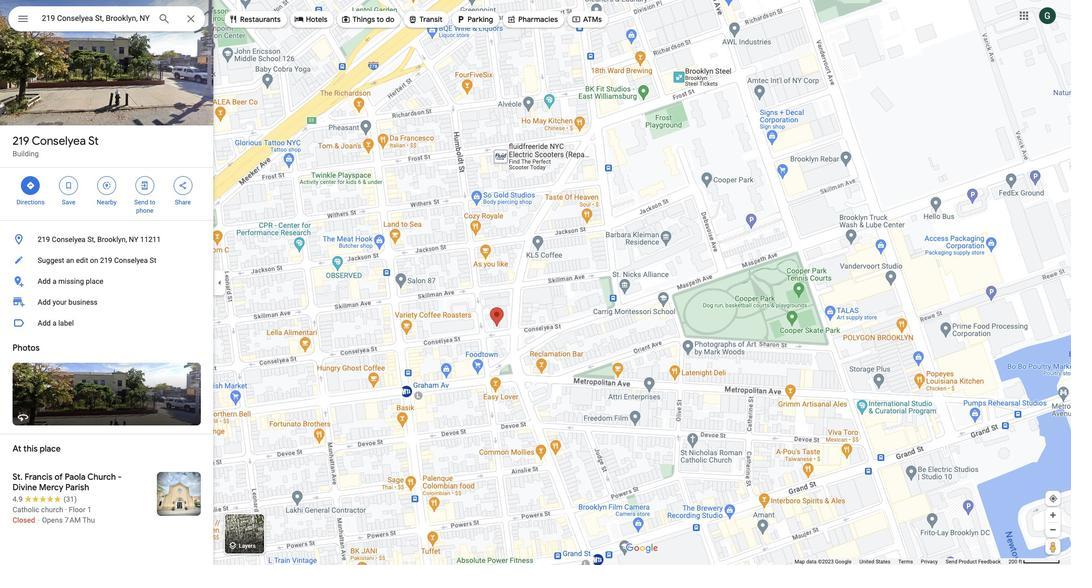 Task type: vqa. For each thing, say whether or not it's contained in the screenshot.
'1729' inside the Suggest an edit on 1729 Murray Ave button
no



Task type: describe. For each thing, give the bounding box(es) containing it.
(31)
[[64, 495, 77, 504]]

add your business link
[[0, 292, 213, 313]]


[[140, 180, 149, 191]]

ny
[[129, 235, 138, 244]]

united
[[859, 559, 874, 565]]

add a missing place
[[38, 277, 103, 286]]


[[229, 14, 238, 25]]

google maps element
[[0, 0, 1071, 565]]

terms button
[[898, 559, 913, 565]]

send for send product feedback
[[946, 559, 957, 565]]

200 ft
[[1009, 559, 1022, 565]]


[[507, 14, 516, 25]]

 things to do
[[341, 14, 395, 25]]

opens
[[42, 516, 63, 525]]

st inside button
[[150, 256, 156, 265]]

219 conselyea st, brooklyn, ny 11211
[[38, 235, 161, 244]]

 restaurants
[[229, 14, 281, 25]]

collapse side panel image
[[214, 277, 225, 288]]

2 horizontal spatial 219
[[100, 256, 112, 265]]

map
[[795, 559, 805, 565]]

your
[[52, 298, 67, 306]]


[[26, 180, 35, 191]]

 pharmacies
[[507, 14, 558, 25]]

states
[[876, 559, 891, 565]]

st,
[[87, 235, 95, 244]]

product
[[959, 559, 977, 565]]

data
[[806, 559, 817, 565]]


[[456, 14, 466, 25]]


[[102, 180, 111, 191]]

on
[[90, 256, 98, 265]]

edit
[[76, 256, 88, 265]]

francis
[[25, 472, 53, 483]]

add a label button
[[0, 313, 213, 334]]

at this place
[[13, 444, 61, 455]]


[[17, 12, 29, 26]]


[[408, 14, 418, 25]]

google
[[835, 559, 852, 565]]

-
[[118, 472, 122, 483]]

things
[[353, 15, 375, 24]]

⋅
[[37, 516, 40, 525]]


[[572, 14, 581, 25]]

 search field
[[8, 6, 205, 33]]

of
[[54, 472, 63, 483]]

mercy
[[39, 483, 63, 493]]

send product feedback
[[946, 559, 1001, 565]]

layers
[[239, 543, 256, 550]]

send product feedback button
[[946, 559, 1001, 565]]

219 Conselyea St, Brooklyn, NY 11211 field
[[8, 6, 205, 31]]

1
[[87, 506, 91, 514]]

none field inside the 219 conselyea st, brooklyn, ny 11211 field
[[42, 12, 150, 25]]

pharmacies
[[518, 15, 558, 24]]

catholic church · floor 1 closed ⋅ opens 7 am thu
[[13, 506, 95, 525]]

share
[[175, 199, 191, 206]]

an
[[66, 256, 74, 265]]

church
[[41, 506, 63, 514]]

this
[[23, 444, 38, 455]]

4.9 stars 31 reviews image
[[13, 494, 77, 505]]

add for add your business
[[38, 298, 51, 306]]

to inside  things to do
[[377, 15, 384, 24]]

add your business
[[38, 298, 98, 306]]

footer inside google maps element
[[795, 559, 1009, 565]]

send to phone
[[134, 199, 155, 214]]

feedback
[[978, 559, 1001, 565]]

219 conselyea st, brooklyn, ny 11211 button
[[0, 229, 213, 250]]

catholic
[[13, 506, 39, 514]]

building
[[13, 150, 39, 158]]

st.
[[13, 472, 23, 483]]

st. francis of paola church - divine mercy parish
[[13, 472, 122, 493]]

zoom in image
[[1049, 512, 1057, 519]]

a for missing
[[52, 277, 56, 286]]

suggest an edit on 219 conselyea st
[[38, 256, 156, 265]]



Task type: locate. For each thing, give the bounding box(es) containing it.
219 for st,
[[38, 235, 50, 244]]

show street view coverage image
[[1046, 539, 1061, 555]]

st
[[88, 134, 99, 149], [150, 256, 156, 265]]

at
[[13, 444, 21, 455]]


[[294, 14, 304, 25]]

7 am
[[65, 516, 81, 525]]

to up phone
[[150, 199, 155, 206]]

0 horizontal spatial 219
[[13, 134, 29, 149]]

219 inside 219 conselyea st building
[[13, 134, 29, 149]]

hotels
[[306, 15, 327, 24]]

suggest
[[38, 256, 64, 265]]

conselyea for st,
[[52, 235, 86, 244]]

2 vertical spatial add
[[38, 319, 51, 327]]

a left label
[[52, 319, 56, 327]]

0 horizontal spatial send
[[134, 199, 148, 206]]

add for add a label
[[38, 319, 51, 327]]

1 horizontal spatial st
[[150, 256, 156, 265]]

a
[[52, 277, 56, 286], [52, 319, 56, 327]]

transit
[[420, 15, 443, 24]]

closed
[[13, 516, 35, 525]]

photos
[[13, 343, 40, 354]]

phone
[[136, 207, 153, 214]]

parish
[[65, 483, 89, 493]]

add down suggest
[[38, 277, 51, 286]]

1 vertical spatial to
[[150, 199, 155, 206]]

0 vertical spatial a
[[52, 277, 56, 286]]

privacy button
[[921, 559, 938, 565]]

paola
[[65, 472, 86, 483]]

conselyea down the ny at the top of page
[[114, 256, 148, 265]]

save
[[62, 199, 75, 206]]

200
[[1009, 559, 1017, 565]]

ft
[[1019, 559, 1022, 565]]

1 vertical spatial conselyea
[[52, 235, 86, 244]]

to inside send to phone
[[150, 199, 155, 206]]

·
[[65, 506, 67, 514]]

©2023
[[818, 559, 834, 565]]

0 vertical spatial st
[[88, 134, 99, 149]]

conselyea up an
[[52, 235, 86, 244]]

 transit
[[408, 14, 443, 25]]

send for send to phone
[[134, 199, 148, 206]]

1 horizontal spatial to
[[377, 15, 384, 24]]

0 vertical spatial add
[[38, 277, 51, 286]]

0 horizontal spatial place
[[40, 444, 61, 455]]

united states button
[[859, 559, 891, 565]]

2 add from the top
[[38, 298, 51, 306]]

conselyea up building
[[32, 134, 86, 149]]

place
[[86, 277, 103, 286], [40, 444, 61, 455]]

add for add a missing place
[[38, 277, 51, 286]]

1 horizontal spatial place
[[86, 277, 103, 286]]

privacy
[[921, 559, 938, 565]]

 button
[[8, 6, 38, 33]]

1 vertical spatial send
[[946, 559, 957, 565]]

place inside "button"
[[86, 277, 103, 286]]


[[178, 180, 188, 191]]

2 a from the top
[[52, 319, 56, 327]]

add left your
[[38, 298, 51, 306]]

show your location image
[[1049, 494, 1058, 504]]

1 vertical spatial st
[[150, 256, 156, 265]]

11211
[[140, 235, 161, 244]]

add
[[38, 277, 51, 286], [38, 298, 51, 306], [38, 319, 51, 327]]

do
[[386, 15, 395, 24]]

0 horizontal spatial st
[[88, 134, 99, 149]]

219
[[13, 134, 29, 149], [38, 235, 50, 244], [100, 256, 112, 265]]

add inside button
[[38, 319, 51, 327]]

 parking
[[456, 14, 493, 25]]

add a missing place button
[[0, 271, 213, 292]]

1 vertical spatial a
[[52, 319, 56, 327]]

2 vertical spatial 219
[[100, 256, 112, 265]]

219 conselyea st building
[[13, 134, 99, 158]]

actions for 219 conselyea st region
[[0, 168, 213, 220]]

st inside 219 conselyea st building
[[88, 134, 99, 149]]

 hotels
[[294, 14, 327, 25]]

floor
[[69, 506, 85, 514]]

map data ©2023 google
[[795, 559, 852, 565]]

219 for st
[[13, 134, 29, 149]]

3 add from the top
[[38, 319, 51, 327]]

google account: greg robinson  
(robinsongreg175@gmail.com) image
[[1039, 7, 1056, 24]]

0 vertical spatial 219
[[13, 134, 29, 149]]

0 vertical spatial conselyea
[[32, 134, 86, 149]]

0 vertical spatial to
[[377, 15, 384, 24]]

0 horizontal spatial to
[[150, 199, 155, 206]]

a inside "button"
[[52, 277, 56, 286]]

None field
[[42, 12, 150, 25]]

219 up building
[[13, 134, 29, 149]]

restaurants
[[240, 15, 281, 24]]

conselyea for st
[[32, 134, 86, 149]]

1 add from the top
[[38, 277, 51, 286]]

a for label
[[52, 319, 56, 327]]

1 horizontal spatial 219
[[38, 235, 50, 244]]

1 vertical spatial add
[[38, 298, 51, 306]]

atms
[[583, 15, 602, 24]]

directions
[[16, 199, 45, 206]]

divine
[[13, 483, 37, 493]]

nearby
[[97, 199, 117, 206]]

 atms
[[572, 14, 602, 25]]

1 vertical spatial place
[[40, 444, 61, 455]]


[[341, 14, 350, 25]]

1 vertical spatial 219
[[38, 235, 50, 244]]

send inside button
[[946, 559, 957, 565]]

missing
[[58, 277, 84, 286]]

parking
[[468, 15, 493, 24]]

0 vertical spatial send
[[134, 199, 148, 206]]

church
[[87, 472, 116, 483]]

to left "do" on the top of page
[[377, 15, 384, 24]]

suggest an edit on 219 conselyea st button
[[0, 250, 213, 271]]

add inside "button"
[[38, 277, 51, 286]]

add a label
[[38, 319, 74, 327]]

send up phone
[[134, 199, 148, 206]]

219 right on at the left top of the page
[[100, 256, 112, 265]]

conselyea inside 219 conselyea st building
[[32, 134, 86, 149]]

label
[[58, 319, 74, 327]]

place down on at the left top of the page
[[86, 277, 103, 286]]

add left label
[[38, 319, 51, 327]]

conselyea
[[32, 134, 86, 149], [52, 235, 86, 244], [114, 256, 148, 265]]

a left the missing
[[52, 277, 56, 286]]

send
[[134, 199, 148, 206], [946, 559, 957, 565]]

business
[[68, 298, 98, 306]]

1 a from the top
[[52, 277, 56, 286]]

terms
[[898, 559, 913, 565]]


[[64, 180, 73, 191]]

a inside button
[[52, 319, 56, 327]]

place right this
[[40, 444, 61, 455]]

united states
[[859, 559, 891, 565]]

0 vertical spatial place
[[86, 277, 103, 286]]

4.9
[[13, 495, 23, 504]]

219 up suggest
[[38, 235, 50, 244]]

send left the "product" at right
[[946, 559, 957, 565]]

footer
[[795, 559, 1009, 565]]

219 conselyea st main content
[[0, 0, 213, 565]]

1 horizontal spatial send
[[946, 559, 957, 565]]

footer containing map data ©2023 google
[[795, 559, 1009, 565]]

send inside send to phone
[[134, 199, 148, 206]]

brooklyn,
[[97, 235, 127, 244]]

zoom out image
[[1049, 526, 1057, 534]]

2 vertical spatial conselyea
[[114, 256, 148, 265]]

thu
[[82, 516, 95, 525]]



